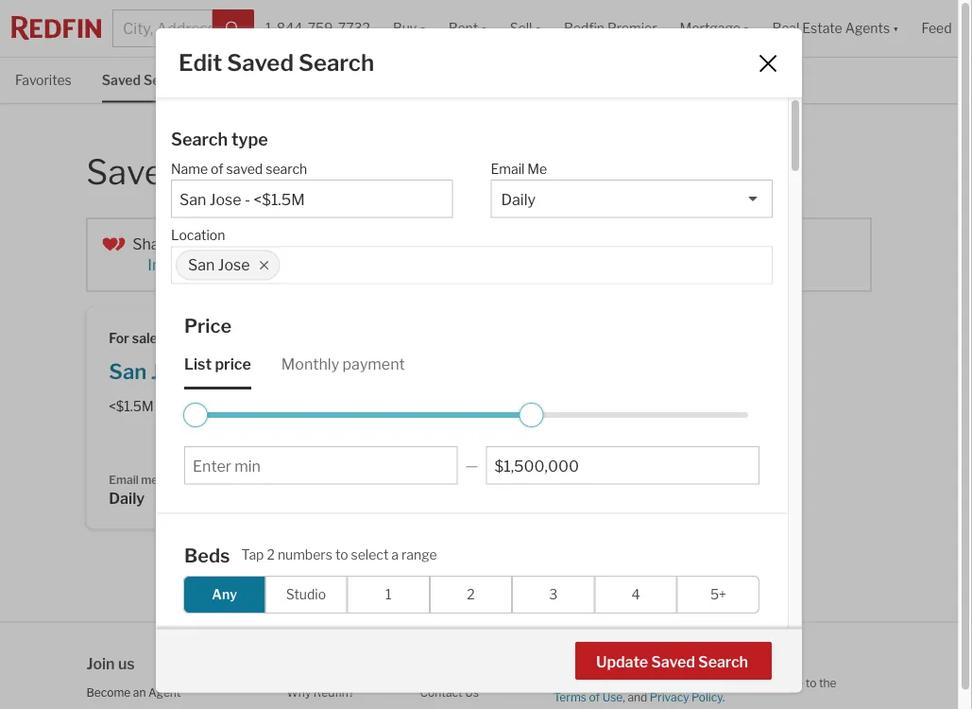 Task type: locate. For each thing, give the bounding box(es) containing it.
searches up notification
[[144, 72, 203, 88]]

of inside name of saved search element
[[211, 160, 224, 177]]

favorites
[[15, 72, 72, 88]]

saved searches down city, address, school, agent, zip search box
[[102, 72, 203, 88]]

-
[[200, 359, 208, 384]]

your up invite
[[177, 235, 209, 253]]

premier
[[608, 20, 658, 36]]

edit saved search
[[179, 49, 375, 76]]

notification settings
[[157, 117, 284, 133]]

daily
[[109, 489, 145, 507]]

name
[[171, 160, 208, 177]]

no results
[[674, 653, 747, 671]]

0 vertical spatial <$1.5m
[[212, 359, 286, 384]]

2 right 1 checkbox
[[467, 586, 475, 602]]

terms of use link
[[554, 691, 623, 704]]

1 horizontal spatial san
[[188, 256, 215, 274]]

agent
[[148, 686, 181, 700]]

agree
[[773, 676, 804, 690]]

of left use
[[589, 691, 600, 704]]

house
[[269, 72, 309, 88]]

search down 759-
[[299, 49, 375, 76]]

option group containing any
[[183, 575, 760, 613]]

copyright: © 2023 redfin. all rights reserved.
[[554, 651, 792, 665]]

to left the
[[806, 676, 817, 690]]

share
[[133, 235, 174, 253]]

1 vertical spatial to
[[806, 676, 817, 690]]

email me
[[491, 160, 548, 177]]

contact
[[420, 686, 463, 700]]

search for edit saved search
[[299, 49, 375, 76]]

update saved search
[[597, 652, 749, 671]]

saved inside button
[[652, 652, 696, 671]]

why
[[287, 686, 311, 700]]

tap 2 numbers to select a range
[[242, 547, 437, 563]]

to inside edit saved search dialog
[[336, 547, 348, 563]]

<$1.5m right -
[[212, 359, 286, 384]]

why redfin?
[[287, 686, 355, 700]]

search up searching,
[[699, 652, 749, 671]]

search up name of saved search text field
[[266, 160, 307, 177]]

email inside edit saved search dialog
[[491, 160, 525, 177]]

1 horizontal spatial <$1.5m
[[212, 359, 286, 384]]

2 horizontal spatial search
[[699, 652, 749, 671]]

2
[[267, 547, 275, 563], [467, 586, 475, 602]]

search for update saved search
[[699, 652, 749, 671]]

the
[[820, 676, 837, 690]]

submit search image
[[226, 21, 241, 37]]

for sale
[[109, 330, 158, 346]]

2 vertical spatial search
[[699, 652, 749, 671]]

search up the name
[[171, 129, 228, 149]]

0 horizontal spatial of
[[211, 160, 224, 177]]

contact us
[[420, 686, 479, 700]]

jose
[[218, 256, 250, 274], [151, 359, 196, 384]]

partner.
[[440, 235, 495, 253]]

policy
[[692, 691, 723, 704]]

san down location
[[188, 256, 215, 274]]

0 horizontal spatial jose
[[151, 359, 196, 384]]

1 vertical spatial of
[[589, 691, 600, 704]]

maximum price slider
[[520, 402, 544, 427]]

jose left -
[[151, 359, 196, 384]]

2 checkbox
[[430, 575, 513, 613]]

email left me
[[491, 160, 525, 177]]

san inside edit saved search dialog
[[188, 256, 215, 274]]

invite your search partner link
[[148, 256, 328, 274]]

0 vertical spatial of
[[211, 160, 224, 177]]

feed
[[922, 20, 952, 36]]

saved searches link
[[102, 58, 203, 101]]

notification settings link
[[157, 103, 284, 146]]

terms
[[554, 691, 587, 704]]

search down 'favorite' in the left of the page
[[225, 256, 273, 274]]

1 horizontal spatial to
[[806, 676, 817, 690]]

Any checkbox
[[183, 575, 266, 613]]

1 vertical spatial search
[[171, 129, 228, 149]]

monthly
[[282, 354, 340, 373]]

search
[[299, 49, 375, 76], [171, 129, 228, 149], [699, 652, 749, 671]]

me
[[528, 160, 548, 177]]

<$1.5m
[[212, 359, 286, 384], [109, 398, 154, 414]]

open house schedule
[[233, 72, 369, 88]]

of
[[211, 160, 224, 177], [589, 691, 600, 704]]

1-844-759-7732
[[266, 20, 371, 36]]

monthly payment
[[282, 354, 405, 373]]

jose down 'favorite' in the left of the page
[[218, 256, 250, 274]]

1 vertical spatial email
[[109, 473, 139, 487]]

3 checkbox
[[513, 575, 595, 613]]

1 horizontal spatial search
[[299, 49, 375, 76]]

email
[[491, 160, 525, 177], [109, 473, 139, 487]]

0 vertical spatial email
[[491, 160, 525, 177]]

of left saved
[[211, 160, 224, 177]]

1 horizontal spatial 2
[[467, 586, 475, 602]]

us
[[465, 686, 479, 700]]

email me element
[[491, 151, 764, 179]]

open
[[233, 72, 266, 88]]

searches
[[144, 72, 203, 88], [192, 151, 340, 192]]

your down location
[[191, 256, 222, 274]]

0 vertical spatial to
[[336, 547, 348, 563]]

payment
[[343, 354, 405, 373]]

1-
[[266, 20, 277, 36]]

list
[[184, 354, 212, 373]]

numbers
[[278, 547, 333, 563]]

1 vertical spatial 2
[[467, 586, 475, 602]]

0 horizontal spatial to
[[336, 547, 348, 563]]

0 vertical spatial 2
[[267, 547, 275, 563]]

favorite
[[212, 235, 267, 253]]

edit saved search dialog
[[156, 28, 803, 709]]

join us
[[86, 655, 135, 673]]

<$1.5m left minimum price "slider"
[[109, 398, 154, 414]]

844-
[[277, 20, 308, 36]]

7732
[[338, 20, 371, 36]]

join
[[86, 655, 115, 673]]

list box
[[491, 179, 773, 218]]

privacy policy link
[[650, 691, 723, 704]]

1 vertical spatial san
[[109, 359, 147, 384]]

jose inside edit saved search dialog
[[218, 256, 250, 274]]

email inside email me daily
[[109, 473, 139, 487]]

0 vertical spatial san
[[188, 256, 215, 274]]

1 vertical spatial <$1.5m
[[109, 398, 154, 414]]

1 vertical spatial search
[[390, 235, 437, 253]]

0 horizontal spatial <$1.5m
[[109, 398, 154, 414]]

search
[[266, 160, 307, 177], [390, 235, 437, 253], [225, 256, 273, 274]]

1 vertical spatial searches
[[192, 151, 340, 192]]

option group
[[183, 575, 760, 613]]

0 vertical spatial jose
[[218, 256, 250, 274]]

2 right tap
[[267, 547, 275, 563]]

all
[[694, 651, 708, 665]]

0 vertical spatial search
[[299, 49, 375, 76]]

,
[[623, 691, 626, 704]]

searches down type
[[192, 151, 340, 192]]

search left partner.
[[390, 235, 437, 253]]

search inside the update saved search button
[[699, 652, 749, 671]]

an
[[133, 686, 146, 700]]

1 horizontal spatial jose
[[218, 256, 250, 274]]

search inside dialog
[[266, 160, 307, 177]]

None search field
[[280, 247, 772, 285]]

contact us button
[[420, 686, 479, 700]]

0 horizontal spatial email
[[109, 473, 139, 487]]

range
[[402, 547, 437, 563]]

Enter max text field
[[495, 456, 752, 475]]

list box inside edit saved search dialog
[[491, 179, 773, 218]]

—
[[466, 456, 479, 474]]

0 horizontal spatial 2
[[267, 547, 275, 563]]

0 vertical spatial search
[[266, 160, 307, 177]]

759-
[[308, 20, 338, 36]]

1
[[386, 586, 392, 602]]

saved searches
[[102, 72, 203, 88], [86, 151, 340, 192]]

search type
[[171, 129, 268, 149]]

san
[[188, 256, 215, 274], [109, 359, 147, 384]]

results
[[698, 653, 747, 671]]

1 horizontal spatial of
[[589, 691, 600, 704]]

san for san jose - <$1.5m
[[109, 359, 147, 384]]

saved searches down search type
[[86, 151, 340, 192]]

select
[[351, 547, 389, 563]]

minimum price slider
[[183, 402, 208, 427]]

settings
[[232, 117, 284, 133]]

san down for sale
[[109, 359, 147, 384]]

0 horizontal spatial search
[[171, 129, 228, 149]]

1 horizontal spatial email
[[491, 160, 525, 177]]

email up daily
[[109, 473, 139, 487]]

2023
[[623, 651, 652, 665]]

0 horizontal spatial san
[[109, 359, 147, 384]]

to left select
[[336, 547, 348, 563]]

1 vertical spatial jose
[[151, 359, 196, 384]]

option group inside edit saved search dialog
[[183, 575, 760, 613]]



Task type: describe. For each thing, give the bounding box(es) containing it.
you
[[751, 676, 771, 690]]

1 checkbox
[[347, 575, 430, 613]]

studio
[[286, 586, 326, 602]]

Enter min text field
[[193, 456, 449, 475]]

share your favorite homes with your search partner. invite your search partner
[[133, 235, 495, 274]]

location
[[171, 227, 225, 243]]

price
[[184, 314, 232, 337]]

rights
[[710, 651, 741, 665]]

jose for san jose
[[218, 256, 250, 274]]

favorites link
[[15, 58, 72, 101]]

.
[[723, 691, 725, 704]]

name of saved search
[[171, 160, 307, 177]]

2 vertical spatial search
[[225, 256, 273, 274]]

4
[[632, 586, 641, 602]]

reserved.
[[743, 651, 792, 665]]

redfin premier button
[[553, 0, 669, 57]]

saved
[[227, 160, 263, 177]]

become an agent
[[86, 686, 181, 700]]

no
[[674, 653, 695, 671]]

0 vertical spatial searches
[[144, 72, 203, 88]]

beds
[[184, 543, 230, 567]]

searching,
[[695, 676, 749, 690]]

invite
[[148, 256, 187, 274]]

none search field inside edit saved search dialog
[[280, 247, 772, 285]]

edit saved search element
[[179, 49, 734, 76]]

privacy
[[650, 691, 690, 704]]

©
[[611, 651, 621, 665]]

redfin.
[[654, 651, 691, 665]]

updated january 2023: by searching, you agree to the terms of use , and privacy policy .
[[554, 676, 837, 704]]

1 vertical spatial saved searches
[[86, 151, 340, 192]]

redfin
[[564, 20, 605, 36]]

email for email me daily
[[109, 473, 139, 487]]

list price element
[[184, 338, 251, 389]]

update saved search button
[[576, 642, 772, 680]]

become an agent button
[[86, 686, 181, 700]]

copyright:
[[554, 651, 609, 665]]

location element
[[171, 218, 764, 246]]

more...
[[760, 72, 801, 88]]

2 inside checkbox
[[467, 586, 475, 602]]

update
[[597, 652, 648, 671]]

monthly payment element
[[282, 338, 405, 389]]

feed button
[[911, 0, 973, 57]]

City, Address, School, Agent, ZIP search field
[[112, 9, 213, 47]]

of inside the updated january 2023: by searching, you agree to the terms of use , and privacy policy .
[[589, 691, 600, 704]]

any
[[212, 586, 237, 602]]

no results button
[[652, 643, 770, 681]]

by
[[678, 676, 692, 690]]

notification
[[157, 117, 229, 133]]

Studio checkbox
[[265, 575, 347, 613]]

use
[[603, 691, 623, 704]]

price
[[215, 354, 251, 373]]

tap
[[242, 547, 264, 563]]

redfin?
[[314, 686, 355, 700]]

2023:
[[645, 676, 676, 690]]

updated
[[554, 676, 599, 690]]

a
[[392, 547, 399, 563]]

for
[[109, 330, 129, 346]]

email me daily
[[109, 473, 158, 507]]

sale
[[132, 330, 158, 346]]

1-844-759-7732 link
[[266, 20, 371, 36]]

5+
[[711, 586, 727, 602]]

san jose - <$1.5m
[[109, 359, 286, 384]]

jose for san jose - <$1.5m
[[151, 359, 196, 384]]

january
[[602, 676, 642, 690]]

edit
[[179, 49, 222, 76]]

me
[[141, 473, 158, 487]]

Name of saved search text field
[[180, 190, 445, 208]]

and
[[628, 691, 648, 704]]

san for san jose
[[188, 256, 215, 274]]

4 checkbox
[[595, 575, 678, 613]]

open house schedule link
[[233, 58, 369, 101]]

5+ checkbox
[[678, 575, 760, 613]]

0 vertical spatial saved searches
[[102, 72, 203, 88]]

your right with
[[355, 235, 387, 253]]

remove san jose image
[[259, 259, 270, 271]]

with
[[321, 235, 352, 253]]

partner
[[276, 256, 328, 274]]

name of saved search element
[[171, 151, 444, 179]]

san jose
[[188, 256, 250, 274]]

homes
[[270, 235, 318, 253]]

list price
[[184, 354, 251, 373]]

3
[[550, 586, 558, 602]]

become
[[86, 686, 131, 700]]

to inside the updated january 2023: by searching, you agree to the terms of use , and privacy policy .
[[806, 676, 817, 690]]

email for email me
[[491, 160, 525, 177]]

redfin premier
[[564, 20, 658, 36]]

type
[[232, 129, 268, 149]]



Task type: vqa. For each thing, say whether or not it's contained in the screenshot.
anything
no



